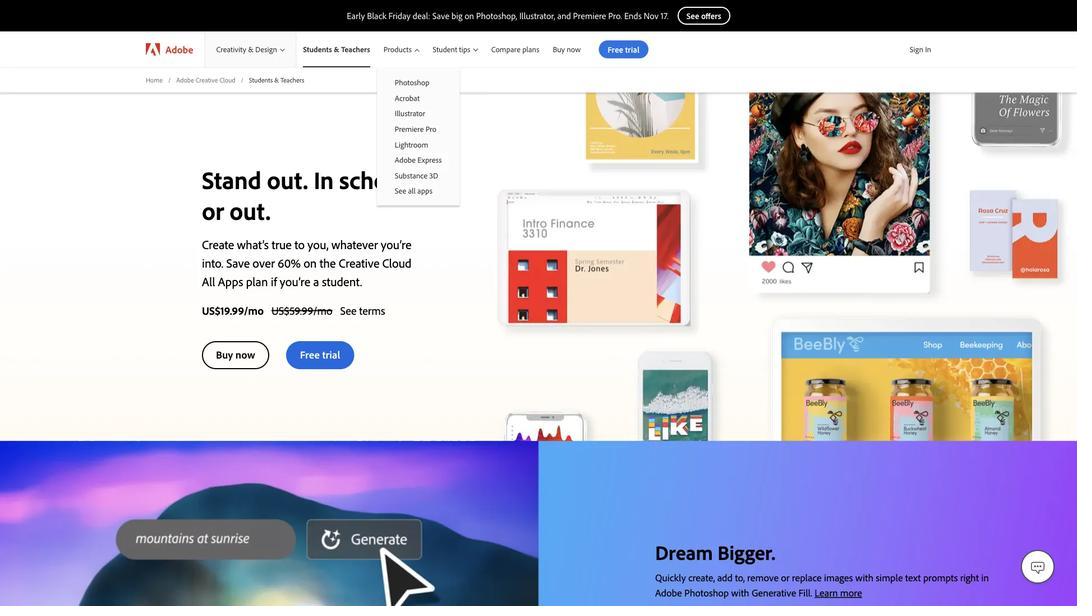 Task type: describe. For each thing, give the bounding box(es) containing it.
trial
[[322, 348, 340, 361]]

early black friday deal: save big on photoshop, illustrator, and premiere pro. ends nov 17.
[[347, 10, 669, 21]]

1 vertical spatial students & teachers
[[249, 76, 305, 84]]

students & teachers link
[[296, 31, 377, 67]]

lightroom
[[395, 139, 429, 149]]

1 horizontal spatial buy now
[[553, 44, 581, 54]]

whatever
[[332, 237, 378, 252]]

ends
[[625, 10, 642, 21]]

home
[[146, 76, 163, 84]]

create what's true to you, whatever you're into. save over 60% on the creative cloud all apps plan if you're a student.
[[202, 237, 412, 289]]

to,
[[735, 571, 745, 584]]

photoshop link
[[377, 75, 460, 90]]

deal:
[[413, 10, 431, 21]]

express
[[418, 155, 442, 165]]

student
[[433, 44, 458, 54]]

plan
[[246, 274, 268, 289]]

free
[[300, 348, 320, 361]]

0 vertical spatial with
[[856, 571, 874, 584]]

premiere pro
[[395, 124, 437, 134]]

99 for 19
[[232, 303, 244, 317]]

photoshop inside group
[[395, 77, 430, 87]]

adobe for adobe express
[[395, 155, 416, 165]]

photoshop,
[[477, 10, 518, 21]]

big
[[452, 10, 463, 21]]

dream bigger.
[[656, 540, 776, 565]]

/mo for us$ 59 . 99 /mo
[[313, 303, 333, 317]]

substance 3d
[[395, 170, 438, 180]]

adobe express link
[[377, 152, 460, 168]]

early
[[347, 10, 365, 21]]

in inside button
[[926, 44, 932, 54]]

1 horizontal spatial buy
[[553, 44, 565, 54]]

more
[[841, 587, 863, 599]]

cloud inside create what's true to you, whatever you're into. save over 60% on the creative cloud all apps plan if you're a student.
[[383, 255, 412, 271]]

cloud inside adobe creative cloud "link"
[[220, 76, 236, 84]]

3d
[[430, 170, 438, 180]]

create,
[[689, 571, 715, 584]]

pro
[[426, 124, 437, 134]]

adobe link
[[135, 31, 205, 67]]

in
[[982, 571, 990, 584]]

learn
[[815, 587, 839, 599]]

nov
[[644, 10, 659, 21]]

adobe creative cloud
[[176, 76, 236, 84]]

school
[[340, 164, 408, 195]]

photoshop inside quickly create, add to, remove or replace images with simple text prompts right in adobe photoshop with generative fill.
[[685, 587, 729, 599]]

and
[[558, 10, 571, 21]]

1 horizontal spatial students
[[303, 44, 332, 54]]

prompts
[[924, 571, 959, 584]]

0 horizontal spatial students
[[249, 76, 273, 84]]

0 vertical spatial save
[[433, 10, 450, 21]]

the
[[320, 255, 336, 271]]

sign in
[[910, 44, 932, 54]]

59
[[290, 303, 300, 317]]

adobe inside quickly create, add to, remove or replace images with simple text prompts right in adobe photoshop with generative fill.
[[656, 587, 683, 599]]

into.
[[202, 255, 224, 271]]

out. up 'what's'
[[230, 195, 271, 226]]

add
[[718, 571, 733, 584]]

& for students & teachers link
[[334, 44, 339, 54]]

1 horizontal spatial &
[[275, 76, 279, 84]]

sign in button
[[908, 40, 934, 59]]

learn more link
[[815, 587, 863, 599]]

adobe for adobe
[[166, 43, 193, 56]]

all
[[202, 274, 215, 289]]

free trial link
[[286, 341, 355, 369]]

save inside create what's true to you, whatever you're into. save over 60% on the creative cloud all apps plan if you're a student.
[[226, 255, 250, 271]]

us$ for 19
[[202, 303, 221, 317]]

1 vertical spatial with
[[732, 587, 750, 599]]

friday
[[389, 10, 411, 21]]

substance 3d link
[[377, 168, 460, 183]]

0 vertical spatial you're
[[381, 237, 412, 252]]

1 vertical spatial buy now
[[216, 348, 255, 361]]

acrobat link
[[377, 90, 460, 106]]

plans
[[523, 44, 540, 54]]

illustrator,
[[520, 10, 556, 21]]

fill.
[[799, 587, 813, 599]]

0 vertical spatial teachers
[[341, 44, 370, 54]]

products button
[[377, 31, 426, 67]]

quickly create, add to, remove or replace images with simple text prompts right in adobe photoshop with generative fill.
[[656, 571, 990, 599]]

0 vertical spatial on
[[465, 10, 474, 21]]

group containing photoshop
[[377, 67, 460, 205]]

all
[[408, 186, 416, 196]]

19
[[221, 303, 230, 317]]

regularly at us$59.99 per month per license element
[[272, 303, 333, 317]]

us$ 59 . 99 /mo
[[272, 303, 333, 317]]

quickly
[[656, 571, 686, 584]]

apps
[[418, 186, 433, 196]]

generative
[[752, 587, 797, 599]]

home link
[[146, 75, 163, 85]]

in inside stand out. in school or out.
[[314, 164, 334, 195]]

17.
[[661, 10, 669, 21]]

student.
[[322, 274, 362, 289]]

1 vertical spatial now
[[236, 348, 255, 361]]

you,
[[308, 237, 329, 252]]

design
[[255, 44, 277, 54]]

creativity
[[216, 44, 246, 54]]



Task type: locate. For each thing, give the bounding box(es) containing it.
1 99 from the left
[[232, 303, 244, 317]]

0 vertical spatial buy now link
[[546, 31, 588, 67]]

students & teachers inside students & teachers link
[[303, 44, 370, 54]]

1 vertical spatial buy
[[216, 348, 233, 361]]

0 horizontal spatial .
[[230, 303, 232, 317]]

1 horizontal spatial see
[[395, 186, 407, 196]]

with down to,
[[732, 587, 750, 599]]

save up apps
[[226, 255, 250, 271]]

0 vertical spatial students
[[303, 44, 332, 54]]

0 horizontal spatial with
[[732, 587, 750, 599]]

see all apps link
[[377, 183, 460, 199]]

us$ 19 . 99 /mo
[[202, 303, 264, 317]]

student tips button
[[426, 31, 485, 67]]

1 horizontal spatial us$
[[272, 303, 290, 317]]

1 vertical spatial on
[[304, 255, 317, 271]]

creative down creativity
[[196, 76, 218, 84]]

1 horizontal spatial with
[[856, 571, 874, 584]]

see terms
[[340, 303, 385, 317]]

tips
[[459, 44, 471, 54]]

create
[[202, 237, 234, 252]]

if
[[271, 274, 277, 289]]

buy down 19
[[216, 348, 233, 361]]

group
[[377, 67, 460, 205]]

see
[[395, 186, 407, 196], [340, 303, 357, 317]]

0 horizontal spatial creative
[[196, 76, 218, 84]]

students down design
[[249, 76, 273, 84]]

substance
[[395, 170, 428, 180]]

0 vertical spatial or
[[202, 195, 224, 226]]

2 /mo from the left
[[313, 303, 333, 317]]

creative
[[196, 76, 218, 84], [339, 255, 380, 271]]

premiere
[[574, 10, 607, 21], [395, 124, 424, 134]]

in right sign
[[926, 44, 932, 54]]

1 vertical spatial photoshop
[[685, 587, 729, 599]]

products
[[384, 44, 412, 54]]

creative inside "link"
[[196, 76, 218, 84]]

buy now
[[553, 44, 581, 54], [216, 348, 255, 361]]

0 horizontal spatial buy now link
[[202, 341, 269, 369]]

0 vertical spatial photoshop
[[395, 77, 430, 87]]

see for see all apps
[[395, 186, 407, 196]]

see for see terms
[[340, 303, 357, 317]]

/mo right 59
[[313, 303, 333, 317]]

0 vertical spatial buy now
[[553, 44, 581, 54]]

0 vertical spatial see
[[395, 186, 407, 196]]

1 horizontal spatial cloud
[[383, 255, 412, 271]]

premiere pro link
[[377, 121, 460, 137]]

on right big
[[465, 10, 474, 21]]

0 horizontal spatial or
[[202, 195, 224, 226]]

0 horizontal spatial on
[[304, 255, 317, 271]]

see left terms
[[340, 303, 357, 317]]

adobe inside "link"
[[176, 76, 194, 84]]

you're right the whatever
[[381, 237, 412, 252]]

1 /mo from the left
[[244, 303, 264, 317]]

terms
[[359, 303, 385, 317]]

2 99 from the left
[[302, 303, 313, 317]]

/mo for us$ 19 . 99 /mo
[[244, 303, 264, 317]]

save left big
[[433, 10, 450, 21]]

or up generative
[[782, 571, 790, 584]]

sign
[[910, 44, 924, 54]]

students right design
[[303, 44, 332, 54]]

. for 19
[[230, 303, 232, 317]]

0 horizontal spatial premiere
[[395, 124, 424, 134]]

in
[[926, 44, 932, 54], [314, 164, 334, 195]]

see inside 'link'
[[395, 186, 407, 196]]

1 horizontal spatial premiere
[[574, 10, 607, 21]]

adobe up adobe creative cloud
[[166, 43, 193, 56]]

1 horizontal spatial now
[[567, 44, 581, 54]]

creative inside create what's true to you, whatever you're into. save over 60% on the creative cloud all apps plan if you're a student.
[[339, 255, 380, 271]]

1 horizontal spatial save
[[433, 10, 450, 21]]

0 horizontal spatial see
[[340, 303, 357, 317]]

0 horizontal spatial photoshop
[[395, 77, 430, 87]]

cloud
[[220, 76, 236, 84], [383, 255, 412, 271]]

you're left a
[[280, 274, 311, 289]]

out.
[[267, 164, 308, 195], [230, 195, 271, 226]]

1 vertical spatial in
[[314, 164, 334, 195]]

out. right "stand"
[[267, 164, 308, 195]]

see all apps
[[395, 186, 433, 196]]

1 vertical spatial cloud
[[383, 255, 412, 271]]

99 right 59
[[302, 303, 313, 317]]

99 for 59
[[302, 303, 313, 317]]

compare plans
[[492, 44, 540, 54]]

0 vertical spatial premiere
[[574, 10, 607, 21]]

now down us$ 19 . 99 /mo in the left of the page
[[236, 348, 255, 361]]

99 right 19
[[232, 303, 244, 317]]

1 horizontal spatial /mo
[[313, 303, 333, 317]]

learn more
[[815, 587, 863, 599]]

replace
[[792, 571, 822, 584]]

on inside create what's true to you, whatever you're into. save over 60% on the creative cloud all apps plan if you're a student.
[[304, 255, 317, 271]]

bigger.
[[718, 540, 776, 565]]

us$ down if
[[272, 303, 290, 317]]

premiere right and
[[574, 10, 607, 21]]

save
[[433, 10, 450, 21], [226, 255, 250, 271]]

1 horizontal spatial buy now link
[[546, 31, 588, 67]]

illustrator
[[395, 108, 425, 118]]

or up create
[[202, 195, 224, 226]]

0 horizontal spatial buy now
[[216, 348, 255, 361]]

buy now down us$ 19 . 99 /mo in the left of the page
[[216, 348, 255, 361]]

buy now link down and
[[546, 31, 588, 67]]

0 horizontal spatial /mo
[[244, 303, 264, 317]]

1 vertical spatial save
[[226, 255, 250, 271]]

or inside stand out. in school or out.
[[202, 195, 224, 226]]

1 us$ from the left
[[202, 303, 221, 317]]

0 horizontal spatial now
[[236, 348, 255, 361]]

creative down the whatever
[[339, 255, 380, 271]]

with up more at the right bottom of page
[[856, 571, 874, 584]]

simple
[[876, 571, 904, 584]]

buy
[[553, 44, 565, 54], [216, 348, 233, 361]]

pro.
[[609, 10, 623, 21]]

us$
[[202, 303, 221, 317], [272, 303, 290, 317]]

1 vertical spatial students
[[249, 76, 273, 84]]

teachers down creativity & design popup button
[[281, 76, 305, 84]]

compare
[[492, 44, 521, 54]]

in left school
[[314, 164, 334, 195]]

1 horizontal spatial teachers
[[341, 44, 370, 54]]

stand
[[202, 164, 262, 195]]

now
[[567, 44, 581, 54], [236, 348, 255, 361]]

apps
[[218, 274, 243, 289]]

1 horizontal spatial in
[[926, 44, 932, 54]]

2 . from the left
[[300, 303, 302, 317]]

adobe
[[166, 43, 193, 56], [176, 76, 194, 84], [395, 155, 416, 165], [656, 587, 683, 599]]

dream
[[656, 540, 714, 565]]

premiere inside group
[[395, 124, 424, 134]]

remove
[[748, 571, 779, 584]]

1 horizontal spatial creative
[[339, 255, 380, 271]]

photoshop down create,
[[685, 587, 729, 599]]

students & teachers down design
[[249, 76, 305, 84]]

1 vertical spatial teachers
[[281, 76, 305, 84]]

on
[[465, 10, 474, 21], [304, 255, 317, 271]]

0 vertical spatial buy
[[553, 44, 565, 54]]

students & teachers down the early
[[303, 44, 370, 54]]

0 horizontal spatial teachers
[[281, 76, 305, 84]]

1 vertical spatial creative
[[339, 255, 380, 271]]

us$19.99 per month per license element
[[202, 303, 264, 317]]

a
[[313, 274, 319, 289]]

lightroom link
[[377, 137, 460, 152]]

/mo
[[244, 303, 264, 317], [313, 303, 333, 317]]

1 horizontal spatial photoshop
[[685, 587, 729, 599]]

photoshop up acrobat
[[395, 77, 430, 87]]

adobe creative cloud link
[[176, 75, 236, 85]]

images
[[825, 571, 854, 584]]

adobe down quickly
[[656, 587, 683, 599]]

0 vertical spatial creative
[[196, 76, 218, 84]]

&
[[248, 44, 254, 54], [334, 44, 339, 54], [275, 76, 279, 84]]

compare plans link
[[485, 31, 546, 67]]

0 horizontal spatial save
[[226, 255, 250, 271]]

stand out. in school or out.
[[202, 164, 408, 226]]

& inside students & teachers link
[[334, 44, 339, 54]]

cloud down creativity
[[220, 76, 236, 84]]

free trial
[[300, 348, 340, 361]]

0 horizontal spatial &
[[248, 44, 254, 54]]

2 us$ from the left
[[272, 303, 290, 317]]

to
[[295, 237, 305, 252]]

teachers down the early
[[341, 44, 370, 54]]

now down and
[[567, 44, 581, 54]]

0 horizontal spatial in
[[314, 164, 334, 195]]

or inside quickly create, add to, remove or replace images with simple text prompts right in adobe photoshop with generative fill.
[[782, 571, 790, 584]]

1 vertical spatial premiere
[[395, 124, 424, 134]]

student tips
[[433, 44, 471, 54]]

you're
[[381, 237, 412, 252], [280, 274, 311, 289]]

see left all
[[395, 186, 407, 196]]

1 horizontal spatial or
[[782, 571, 790, 584]]

0 horizontal spatial you're
[[280, 274, 311, 289]]

premiere down illustrator
[[395, 124, 424, 134]]

1 . from the left
[[230, 303, 232, 317]]

true
[[272, 237, 292, 252]]

illustrator link
[[377, 106, 460, 121]]

over 60%
[[253, 255, 301, 271]]

1 vertical spatial buy now link
[[202, 341, 269, 369]]

0 vertical spatial in
[[926, 44, 932, 54]]

on left 'the'
[[304, 255, 317, 271]]

0 vertical spatial now
[[567, 44, 581, 54]]

buy right plans
[[553, 44, 565, 54]]

& inside creativity & design popup button
[[248, 44, 254, 54]]

cloud up terms
[[383, 255, 412, 271]]

. for 59
[[300, 303, 302, 317]]

1 horizontal spatial .
[[300, 303, 302, 317]]

0 vertical spatial cloud
[[220, 76, 236, 84]]

acrobat
[[395, 93, 420, 103]]

creativity & design button
[[205, 31, 296, 67]]

0 vertical spatial students & teachers
[[303, 44, 370, 54]]

creativity & design
[[216, 44, 277, 54]]

1 horizontal spatial you're
[[381, 237, 412, 252]]

us$ for 59
[[272, 303, 290, 317]]

what's
[[237, 237, 269, 252]]

photoshop
[[395, 77, 430, 87], [685, 587, 729, 599]]

1 vertical spatial you're
[[280, 274, 311, 289]]

0 horizontal spatial cloud
[[220, 76, 236, 84]]

buy now link down us$ 19 . 99 /mo in the left of the page
[[202, 341, 269, 369]]

0 horizontal spatial buy
[[216, 348, 233, 361]]

see terms link
[[340, 303, 385, 317]]

text
[[906, 571, 922, 584]]

teachers
[[341, 44, 370, 54], [281, 76, 305, 84]]

/mo right 19
[[244, 303, 264, 317]]

adobe express
[[395, 155, 442, 165]]

2 horizontal spatial &
[[334, 44, 339, 54]]

adobe up substance
[[395, 155, 416, 165]]

1 vertical spatial see
[[340, 303, 357, 317]]

0 horizontal spatial 99
[[232, 303, 244, 317]]

buy now down and
[[553, 44, 581, 54]]

1 vertical spatial or
[[782, 571, 790, 584]]

right
[[961, 571, 980, 584]]

us$ down all
[[202, 303, 221, 317]]

0 horizontal spatial us$
[[202, 303, 221, 317]]

1 horizontal spatial on
[[465, 10, 474, 21]]

adobe for adobe creative cloud
[[176, 76, 194, 84]]

& for creativity & design popup button
[[248, 44, 254, 54]]

adobe right home on the top of page
[[176, 76, 194, 84]]

.
[[230, 303, 232, 317], [300, 303, 302, 317]]

1 horizontal spatial 99
[[302, 303, 313, 317]]



Task type: vqa. For each thing, say whether or not it's contained in the screenshot.
media
no



